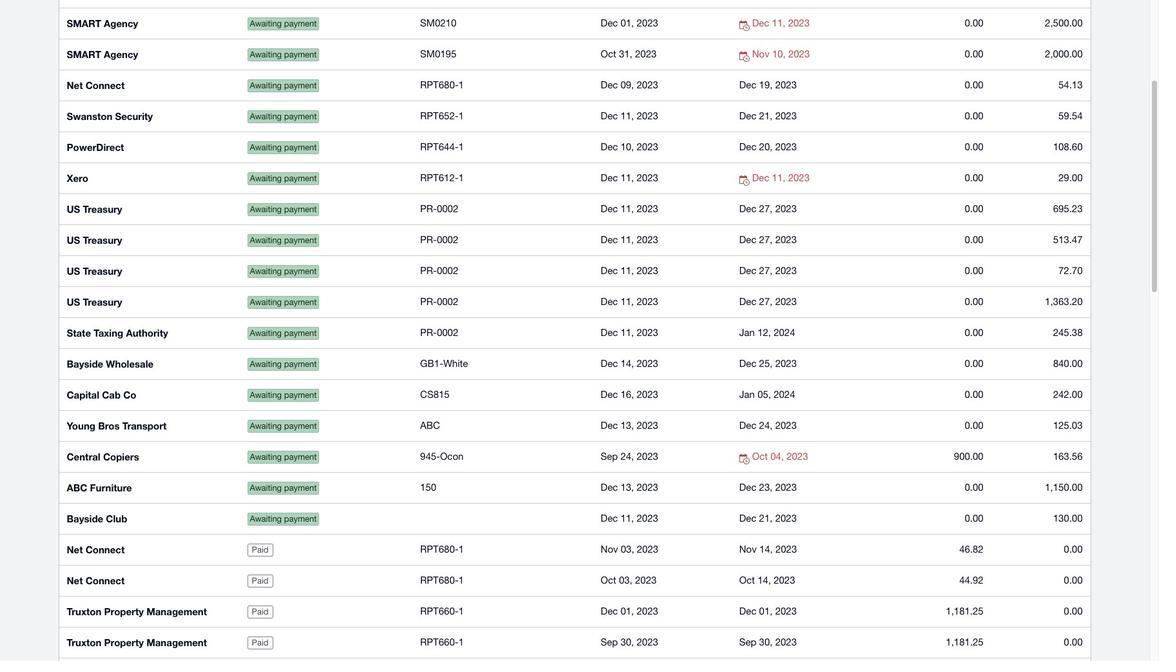 Task type: vqa. For each thing, say whether or not it's contained in the screenshot.


Task type: describe. For each thing, give the bounding box(es) containing it.
awaiting for 2,000.00
[[250, 50, 282, 59]]

awaiting for 125.03
[[250, 421, 282, 431]]

nov for nov 10, 2023
[[753, 48, 770, 59]]

rpt660-1 link for dec 01, 2023
[[420, 604, 586, 619]]

awaiting for 1,363.20
[[250, 297, 282, 307]]

dec 11, 2023 for 513.47
[[601, 234, 659, 245]]

rpt680-1 link for nov 03, 2023
[[420, 542, 586, 557]]

pr-0002 for 245.38
[[420, 327, 459, 338]]

rpt680- for nov
[[420, 544, 459, 555]]

capital cab co
[[67, 389, 136, 401]]

dec 01, 2023 down the oct 14, 2023
[[740, 606, 797, 617]]

treasury for 513.47
[[83, 234, 122, 246]]

2,500.00
[[1046, 17, 1083, 28]]

rpt680-1 for oct 03, 2023
[[420, 575, 464, 586]]

awaiting for 840.00
[[250, 359, 282, 369]]

rpt612-1 link
[[420, 170, 586, 186]]

agency for sm0195
[[104, 48, 138, 60]]

awaiting payment for 695.23
[[250, 205, 317, 214]]

young bros transport link
[[59, 410, 240, 441]]

dec 13, 2023 for young bros transport
[[601, 420, 659, 431]]

rpt644-1 link
[[420, 139, 586, 155]]

awaiting payment for 54.13
[[250, 81, 317, 90]]

1,150.00
[[1046, 482, 1083, 493]]

11, for 1,363.20
[[621, 296, 634, 307]]

rpt652-1 link
[[420, 108, 586, 124]]

us treasury link for 1,363.20
[[59, 286, 240, 317]]

150 link
[[420, 480, 586, 495]]

2024 for capital cab co
[[774, 389, 796, 400]]

31,
[[619, 48, 633, 59]]

awaiting for 72.70
[[250, 266, 282, 276]]

awaiting for 2,500.00
[[250, 19, 282, 28]]

pr- for 72.70
[[420, 265, 437, 276]]

security
[[115, 110, 153, 122]]

abc furniture
[[67, 482, 132, 493]]

us treasury link for 695.23
[[59, 194, 240, 224]]

945-
[[420, 451, 440, 462]]

powerdirect
[[67, 141, 124, 153]]

sm0195
[[420, 48, 457, 59]]

xero
[[67, 172, 88, 184]]

payment for 59.54
[[284, 112, 317, 121]]

state taxing authority link
[[59, 317, 240, 348]]

ocon
[[440, 451, 464, 462]]

net connect link for oct 03, 2023
[[59, 565, 240, 596]]

bayside club
[[67, 513, 127, 524]]

dec 10, 2023
[[601, 141, 659, 152]]

awaiting for 163.56
[[250, 452, 282, 462]]

bayside wholesale
[[67, 358, 154, 370]]

sm0210
[[420, 17, 457, 28]]

payment for 242.00
[[284, 390, 317, 400]]

pr-0002 link for 513.47
[[420, 232, 586, 248]]

furniture
[[90, 482, 132, 493]]

white
[[444, 358, 468, 369]]

1 30, from the left
[[621, 637, 634, 648]]

capital
[[67, 389, 99, 401]]

payment for 54.13
[[284, 81, 317, 90]]

4 1 from the top
[[459, 172, 464, 183]]

12,
[[758, 327, 771, 338]]

central copiers
[[67, 451, 139, 463]]

rpt644-
[[420, 141, 459, 152]]

bros
[[98, 420, 120, 432]]

0.00 for 2,000.00
[[965, 48, 984, 59]]

245.38
[[1054, 327, 1083, 338]]

695.23
[[1054, 203, 1083, 214]]

connect for dec
[[86, 79, 125, 91]]

awaiting payment for 59.54
[[250, 112, 317, 121]]

us for 513.47
[[67, 234, 80, 246]]

paid for dec 01, 2023
[[252, 607, 269, 617]]

nov 03, 2023
[[601, 544, 659, 555]]

oct 04, 2023
[[753, 451, 809, 462]]

jan 05, 2024
[[740, 389, 796, 400]]

05,
[[758, 389, 771, 400]]

smart for sm0210
[[67, 17, 101, 29]]

us treasury for 72.70
[[67, 265, 122, 277]]

2,000.00
[[1046, 48, 1083, 59]]

awaiting payment for 1,363.20
[[250, 297, 317, 307]]

rpt644-1
[[420, 141, 464, 152]]

20,
[[760, 141, 773, 152]]

2 30, from the left
[[760, 637, 773, 648]]

125.03
[[1054, 420, 1083, 431]]

abc furniture link
[[59, 472, 240, 503]]

pr-0002 link for 695.23
[[420, 201, 586, 217]]

150
[[420, 482, 437, 493]]

dec 19, 2023
[[740, 79, 797, 90]]

2 sep 30, 2023 from the left
[[740, 637, 797, 648]]

swanston security link
[[59, 101, 240, 132]]

jan for co
[[740, 389, 755, 400]]

rpt660- for dec
[[420, 606, 459, 617]]

payment for 130.00
[[284, 514, 317, 524]]

dec 25, 2023
[[740, 358, 797, 369]]

54.13
[[1059, 79, 1083, 90]]

us treasury for 1,363.20
[[67, 296, 122, 308]]

dec 13, 2023 for abc furniture
[[601, 482, 659, 493]]

management for dec 01, 2023
[[147, 606, 207, 617]]

840.00
[[1054, 358, 1083, 369]]

dec 16, 2023
[[601, 389, 659, 400]]

us treasury link for 72.70
[[59, 255, 240, 286]]

awaiting payment for 513.47
[[250, 236, 317, 245]]

dec 01, 2023 for smart agency
[[601, 17, 659, 28]]

rpt652-
[[420, 110, 459, 121]]

27, for 72.70
[[760, 265, 773, 276]]

awaiting for 513.47
[[250, 236, 282, 245]]

dec 09, 2023
[[601, 79, 659, 90]]

payment for 163.56
[[284, 452, 317, 462]]

10, for dec
[[621, 141, 634, 152]]

agency for sm0210
[[104, 17, 138, 29]]

16,
[[621, 389, 634, 400]]

0.00 for 245.38
[[965, 327, 984, 338]]

gb1-white link
[[420, 356, 586, 372]]

72.70
[[1059, 265, 1083, 276]]

0.00 for 513.47
[[965, 234, 984, 245]]

truxton for dec 01, 2023
[[67, 606, 102, 617]]

xero link
[[59, 163, 240, 194]]

young bros transport
[[67, 420, 167, 432]]

smart agency link for sm0195
[[59, 39, 240, 70]]

27, for 695.23
[[760, 203, 773, 214]]

rpt612-
[[420, 172, 459, 183]]

central
[[67, 451, 100, 463]]

dec 11, 2023 for 59.54
[[601, 110, 659, 121]]

cab
[[102, 389, 121, 401]]

bayside wholesale link
[[59, 348, 240, 379]]

overdue icon image for sep 24, 2023
[[740, 454, 753, 464]]

21, for bayside club
[[760, 513, 773, 524]]

rpt680-1 for dec 09, 2023
[[420, 79, 464, 90]]

cs815
[[420, 389, 450, 400]]

treasury for 695.23
[[83, 203, 122, 215]]

pr-0002 for 1,363.20
[[420, 296, 459, 307]]

0.00 for 72.70
[[965, 265, 984, 276]]

sep for central copiers
[[601, 451, 618, 462]]

0.00 for 59.54
[[965, 110, 984, 121]]

1 for nov 14, 2023
[[459, 544, 464, 555]]

transport
[[122, 420, 167, 432]]

sm0195 link
[[420, 46, 586, 62]]

oct for oct 04, 2023
[[753, 451, 768, 462]]

900.00
[[955, 451, 984, 462]]

1 sep 30, 2023 from the left
[[601, 637, 659, 648]]

rpt680-1 link for oct 03, 2023
[[420, 573, 586, 588]]

oct 14, 2023
[[740, 575, 796, 586]]

swanston security
[[67, 110, 153, 122]]

bayside club link
[[59, 503, 240, 534]]

sm0210 link
[[420, 15, 586, 31]]

11, for 59.54
[[621, 110, 634, 121]]

24, for dec
[[760, 420, 773, 431]]

46.82
[[960, 544, 984, 555]]

dec 27, 2023 for 72.70
[[740, 265, 797, 276]]

oct 31, 2023
[[601, 48, 657, 59]]

us treasury for 513.47
[[67, 234, 122, 246]]



Task type: locate. For each thing, give the bounding box(es) containing it.
paid for oct 03, 2023
[[252, 576, 269, 586]]

03, down nov 03, 2023
[[619, 575, 633, 586]]

1 for oct 14, 2023
[[459, 575, 464, 586]]

1 bayside from the top
[[67, 358, 103, 370]]

13, down sep 24, 2023
[[621, 482, 634, 493]]

09,
[[621, 79, 634, 90]]

1 for dec 20, 2023
[[459, 141, 464, 152]]

0 vertical spatial smart agency
[[67, 17, 138, 29]]

2 rpt660- from the top
[[420, 637, 459, 648]]

sep 30, 2023 down the oct 14, 2023
[[740, 637, 797, 648]]

2 rpt660-1 link from the top
[[420, 635, 586, 650]]

8 payment from the top
[[284, 236, 317, 245]]

dec 23, 2023
[[740, 482, 797, 493]]

truxton property management for sep 30, 2023
[[67, 637, 207, 648]]

1 rpt660- from the top
[[420, 606, 459, 617]]

0 vertical spatial rpt680-1
[[420, 79, 464, 90]]

8 1 from the top
[[459, 637, 464, 648]]

4 us from the top
[[67, 296, 80, 308]]

29.00
[[1059, 172, 1083, 183]]

truxton property management link
[[59, 596, 240, 627], [59, 627, 240, 658]]

10,
[[773, 48, 786, 59], [621, 141, 634, 152]]

dec
[[601, 17, 618, 28], [753, 17, 770, 28], [601, 79, 618, 90], [740, 79, 757, 90], [601, 110, 618, 121], [740, 110, 757, 121], [601, 141, 618, 152], [740, 141, 757, 152], [601, 172, 618, 183], [753, 172, 770, 183], [601, 203, 618, 214], [740, 203, 757, 214], [601, 234, 618, 245], [740, 234, 757, 245], [601, 265, 618, 276], [740, 265, 757, 276], [601, 296, 618, 307], [740, 296, 757, 307], [601, 327, 618, 338], [601, 358, 618, 369], [740, 358, 757, 369], [601, 389, 618, 400], [601, 420, 618, 431], [740, 420, 757, 431], [601, 482, 618, 493], [740, 482, 757, 493], [601, 513, 618, 524], [740, 513, 757, 524], [601, 606, 618, 617], [740, 606, 757, 617]]

oct for oct 14, 2023
[[740, 575, 755, 586]]

2 pr-0002 from the top
[[420, 234, 459, 245]]

12 awaiting payment from the top
[[250, 359, 317, 369]]

truxton property management link for dec 01, 2023
[[59, 596, 240, 627]]

dec 21, 2023 down dec 23, 2023
[[740, 513, 797, 524]]

16 awaiting payment from the top
[[250, 483, 317, 493]]

gb1-
[[420, 358, 444, 369]]

4 0002 from the top
[[437, 296, 459, 307]]

44.92
[[960, 575, 984, 586]]

oct
[[601, 48, 617, 59], [753, 451, 768, 462], [601, 575, 617, 586], [740, 575, 755, 586]]

0 vertical spatial rpt660-
[[420, 606, 459, 617]]

truxton property management link for sep 30, 2023
[[59, 627, 240, 658]]

1 vertical spatial rpt660-1 link
[[420, 635, 586, 650]]

net connect link
[[59, 70, 240, 101], [59, 534, 240, 565], [59, 565, 240, 596]]

pr-0002 for 72.70
[[420, 265, 459, 276]]

cs815 link
[[420, 387, 586, 403]]

04,
[[771, 451, 784, 462]]

1 vertical spatial rpt680-
[[420, 544, 459, 555]]

nov up 19,
[[753, 48, 770, 59]]

dec 27, 2023 for 513.47
[[740, 234, 797, 245]]

0 vertical spatial net connect
[[67, 79, 125, 91]]

dec 21, 2023 down dec 19, 2023
[[740, 110, 797, 121]]

3 connect from the top
[[86, 575, 125, 586]]

payment for 245.38
[[284, 328, 317, 338]]

1 vertical spatial dec 13, 2023
[[601, 482, 659, 493]]

awaiting for 130.00
[[250, 514, 282, 524]]

1 vertical spatial abc
[[67, 482, 87, 493]]

3 us treasury link from the top
[[59, 255, 240, 286]]

5 awaiting payment from the top
[[250, 143, 317, 152]]

abc
[[420, 420, 440, 431], [67, 482, 87, 493]]

14, up '16,'
[[621, 358, 634, 369]]

27,
[[760, 203, 773, 214], [760, 234, 773, 245], [760, 265, 773, 276], [760, 296, 773, 307]]

0 vertical spatial agency
[[104, 17, 138, 29]]

130.00
[[1054, 513, 1083, 524]]

30, down the oct 14, 2023
[[760, 637, 773, 648]]

30,
[[621, 637, 634, 648], [760, 637, 773, 648]]

0 vertical spatial 03,
[[621, 544, 635, 555]]

net connect link for dec 09, 2023
[[59, 70, 240, 101]]

25,
[[760, 358, 773, 369]]

2 21, from the top
[[760, 513, 773, 524]]

0 vertical spatial dec 13, 2023
[[601, 420, 659, 431]]

10, up dec 19, 2023
[[773, 48, 786, 59]]

abc for abc furniture
[[67, 482, 87, 493]]

27, for 513.47
[[760, 234, 773, 245]]

0 horizontal spatial abc
[[67, 482, 87, 493]]

1 vertical spatial 21,
[[760, 513, 773, 524]]

2 rpt680-1 from the top
[[420, 544, 464, 555]]

net connect link down club
[[59, 534, 240, 565]]

1 vertical spatial smart
[[67, 48, 101, 60]]

abc down central
[[67, 482, 87, 493]]

1 property from the top
[[104, 606, 144, 617]]

nov up the oct 14, 2023
[[740, 544, 757, 555]]

1 vertical spatial bayside
[[67, 513, 103, 524]]

10 payment from the top
[[284, 297, 317, 307]]

1 payment from the top
[[284, 19, 317, 28]]

us treasury link down xero link
[[59, 224, 240, 255]]

club
[[106, 513, 127, 524]]

awaiting payment for 108.60
[[250, 143, 317, 152]]

14 awaiting payment from the top
[[250, 421, 317, 431]]

0 vertical spatial 24,
[[760, 420, 773, 431]]

4 dec 27, 2023 from the top
[[740, 296, 797, 307]]

19,
[[760, 79, 773, 90]]

copiers
[[103, 451, 139, 463]]

pr-0002 for 513.47
[[420, 234, 459, 245]]

us for 72.70
[[67, 265, 80, 277]]

1 vertical spatial management
[[147, 637, 207, 648]]

2 us from the top
[[67, 234, 80, 246]]

2 connect from the top
[[86, 544, 125, 555]]

sep 30, 2023 down 'oct 03, 2023'
[[601, 637, 659, 648]]

6 1 from the top
[[459, 575, 464, 586]]

oct for oct 31, 2023
[[601, 48, 617, 59]]

1 vertical spatial 24,
[[621, 451, 634, 462]]

0 vertical spatial 13,
[[621, 420, 634, 431]]

nov 14, 2023
[[740, 544, 797, 555]]

1 vertical spatial truxton property management
[[67, 637, 207, 648]]

0 vertical spatial rpt680-
[[420, 79, 459, 90]]

dec 11, 2023 for 245.38
[[601, 327, 659, 338]]

3 treasury from the top
[[83, 265, 122, 277]]

1 vertical spatial dec 21, 2023
[[740, 513, 797, 524]]

swanston
[[67, 110, 112, 122]]

2 net from the top
[[67, 544, 83, 555]]

capital cab co link
[[59, 379, 240, 410]]

2 vertical spatial rpt680-1
[[420, 575, 464, 586]]

2 management from the top
[[147, 637, 207, 648]]

0.00 for 1,150.00
[[965, 482, 984, 493]]

overdue icon image up dec 19, 2023
[[740, 52, 753, 62]]

1 1,181.25 from the top
[[947, 606, 984, 617]]

dec 21, 2023
[[740, 110, 797, 121], [740, 513, 797, 524]]

21, down 23,
[[760, 513, 773, 524]]

0002 for 72.70
[[437, 265, 459, 276]]

12 payment from the top
[[284, 359, 317, 369]]

945-ocon
[[420, 451, 464, 462]]

1 us from the top
[[67, 203, 80, 215]]

dec 01, 2023
[[601, 17, 659, 28], [601, 606, 659, 617], [740, 606, 797, 617]]

0 horizontal spatial sep 30, 2023
[[601, 637, 659, 648]]

3 0002 from the top
[[437, 265, 459, 276]]

14 awaiting from the top
[[250, 421, 282, 431]]

net for oct 03, 2023
[[67, 575, 83, 586]]

0 vertical spatial property
[[104, 606, 144, 617]]

1 net connect from the top
[[67, 79, 125, 91]]

1 21, from the top
[[760, 110, 773, 121]]

14, down nov 14, 2023
[[758, 575, 771, 586]]

8 awaiting from the top
[[250, 236, 282, 245]]

awaiting for 242.00
[[250, 390, 282, 400]]

14, up the oct 14, 2023
[[760, 544, 773, 555]]

dec 11, 2023 for 1,363.20
[[601, 296, 659, 307]]

0.00 for 130.00
[[965, 513, 984, 524]]

rpt680-1 link
[[420, 77, 586, 93], [420, 542, 586, 557], [420, 573, 586, 588]]

10, down 09, on the top right
[[621, 141, 634, 152]]

awaiting payment for 2,500.00
[[250, 19, 317, 28]]

net
[[67, 79, 83, 91], [67, 544, 83, 555], [67, 575, 83, 586]]

dec 20, 2023
[[740, 141, 797, 152]]

1 rpt660-1 link from the top
[[420, 604, 586, 619]]

dec 01, 2023 down 'oct 03, 2023'
[[601, 606, 659, 617]]

truxton property management
[[67, 606, 207, 617], [67, 637, 207, 648]]

1 vertical spatial truxton
[[67, 637, 102, 648]]

30, down 'oct 03, 2023'
[[621, 637, 634, 648]]

smart agency link
[[59, 8, 240, 39], [59, 39, 240, 70]]

2 paid from the top
[[252, 576, 269, 586]]

01, down 'oct 03, 2023'
[[621, 606, 634, 617]]

23,
[[760, 482, 773, 493]]

14 payment from the top
[[284, 421, 317, 431]]

0.00 for 1,363.20
[[965, 296, 984, 307]]

connect for oct
[[86, 575, 125, 586]]

14, for nov
[[760, 544, 773, 555]]

1 rpt680-1 link from the top
[[420, 77, 586, 93]]

us treasury link up "authority"
[[59, 286, 240, 317]]

0 vertical spatial abc
[[420, 420, 440, 431]]

945-ocon link
[[420, 449, 586, 464]]

awaiting payment for 1,150.00
[[250, 483, 317, 493]]

03, for nov
[[621, 544, 635, 555]]

4 us treasury from the top
[[67, 296, 122, 308]]

dec 13, 2023 down 'dec 16, 2023'
[[601, 420, 659, 431]]

2 vertical spatial net
[[67, 575, 83, 586]]

1 vertical spatial 14,
[[760, 544, 773, 555]]

payment for 1,150.00
[[284, 483, 317, 493]]

0 vertical spatial 14,
[[621, 358, 634, 369]]

0 vertical spatial management
[[147, 606, 207, 617]]

us for 1,363.20
[[67, 296, 80, 308]]

0.00 for 29.00
[[965, 172, 984, 183]]

2 net connect link from the top
[[59, 534, 240, 565]]

2 13, from the top
[[621, 482, 634, 493]]

payment
[[284, 19, 317, 28], [284, 50, 317, 59], [284, 81, 317, 90], [284, 112, 317, 121], [284, 143, 317, 152], [284, 174, 317, 183], [284, 205, 317, 214], [284, 236, 317, 245], [284, 266, 317, 276], [284, 297, 317, 307], [284, 328, 317, 338], [284, 359, 317, 369], [284, 390, 317, 400], [284, 421, 317, 431], [284, 452, 317, 462], [284, 483, 317, 493], [284, 514, 317, 524]]

4 awaiting payment from the top
[[250, 112, 317, 121]]

pr- for 1,363.20
[[420, 296, 437, 307]]

5 pr- from the top
[[420, 327, 437, 338]]

3 net from the top
[[67, 575, 83, 586]]

payment for 2,500.00
[[284, 19, 317, 28]]

163.56
[[1054, 451, 1083, 462]]

4 awaiting from the top
[[250, 112, 282, 121]]

2 vertical spatial rpt680-1 link
[[420, 573, 586, 588]]

1 for dec 19, 2023
[[459, 79, 464, 90]]

awaiting for 29.00
[[250, 174, 282, 183]]

oct down nov 03, 2023
[[601, 575, 617, 586]]

1 vertical spatial smart agency
[[67, 48, 138, 60]]

pr- for 695.23
[[420, 203, 437, 214]]

young
[[67, 420, 95, 432]]

01, up oct 31, 2023
[[621, 17, 634, 28]]

truxton
[[67, 606, 102, 617], [67, 637, 102, 648]]

dec 27, 2023 for 1,363.20
[[740, 296, 797, 307]]

1,181.25
[[947, 606, 984, 617], [947, 637, 984, 648]]

2 smart agency link from the top
[[59, 39, 240, 70]]

0 vertical spatial truxton
[[67, 606, 102, 617]]

1 horizontal spatial 10,
[[773, 48, 786, 59]]

jan for authority
[[740, 327, 755, 338]]

oct left 31,
[[601, 48, 617, 59]]

2 treasury from the top
[[83, 234, 122, 246]]

net connect for oct 03, 2023
[[67, 575, 125, 586]]

11, for 245.38
[[621, 327, 634, 338]]

1 smart from the top
[[67, 17, 101, 29]]

1 truxton from the top
[[67, 606, 102, 617]]

rpt612-1
[[420, 172, 464, 183]]

3 pr- from the top
[[420, 265, 437, 276]]

11 awaiting from the top
[[250, 328, 282, 338]]

2 vertical spatial net connect
[[67, 575, 125, 586]]

7 payment from the top
[[284, 205, 317, 214]]

1 vertical spatial 03,
[[619, 575, 633, 586]]

awaiting for 59.54
[[250, 112, 282, 121]]

1 vertical spatial 10,
[[621, 141, 634, 152]]

dec 11, 2023 for 130.00
[[601, 513, 659, 524]]

rpt660-1 link for sep 30, 2023
[[420, 635, 586, 650]]

3 awaiting payment from the top
[[250, 81, 317, 90]]

1,363.20
[[1046, 296, 1083, 307]]

pr- for 245.38
[[420, 327, 437, 338]]

2 smart from the top
[[67, 48, 101, 60]]

2 vertical spatial 14,
[[758, 575, 771, 586]]

1 horizontal spatial sep 30, 2023
[[740, 637, 797, 648]]

dec 24, 2023
[[740, 420, 797, 431]]

0 vertical spatial bayside
[[67, 358, 103, 370]]

oct left the 04, at the right bottom of the page
[[753, 451, 768, 462]]

3 pr-0002 from the top
[[420, 265, 459, 276]]

1 rpt680- from the top
[[420, 79, 459, 90]]

2023
[[637, 17, 659, 28], [789, 17, 810, 28], [636, 48, 657, 59], [789, 48, 810, 59], [637, 79, 659, 90], [776, 79, 797, 90], [637, 110, 659, 121], [776, 110, 797, 121], [637, 141, 659, 152], [776, 141, 797, 152], [637, 172, 659, 183], [789, 172, 810, 183], [637, 203, 659, 214], [776, 203, 797, 214], [637, 234, 659, 245], [776, 234, 797, 245], [637, 265, 659, 276], [776, 265, 797, 276], [637, 296, 659, 307], [776, 296, 797, 307], [637, 327, 659, 338], [637, 358, 659, 369], [776, 358, 797, 369], [637, 389, 659, 400], [637, 420, 659, 431], [776, 420, 797, 431], [637, 451, 659, 462], [787, 451, 809, 462], [637, 482, 659, 493], [776, 482, 797, 493], [637, 513, 659, 524], [776, 513, 797, 524], [637, 544, 659, 555], [776, 544, 797, 555], [636, 575, 657, 586], [774, 575, 796, 586], [637, 606, 659, 617], [776, 606, 797, 617], [637, 637, 659, 648], [776, 637, 797, 648]]

1 vertical spatial rpt680-1
[[420, 544, 464, 555]]

us treasury
[[67, 203, 122, 215], [67, 234, 122, 246], [67, 265, 122, 277], [67, 296, 122, 308]]

24, down '16,'
[[621, 451, 634, 462]]

5 pr-0002 from the top
[[420, 327, 459, 338]]

1 for dec 21, 2023
[[459, 110, 464, 121]]

108.60
[[1054, 141, 1083, 152]]

2 rpt680-1 link from the top
[[420, 542, 586, 557]]

bayside
[[67, 358, 103, 370], [67, 513, 103, 524]]

8 awaiting payment from the top
[[250, 236, 317, 245]]

jan left 12,
[[740, 327, 755, 338]]

payment for 2,000.00
[[284, 50, 317, 59]]

5 1 from the top
[[459, 544, 464, 555]]

3 overdue icon image from the top
[[740, 175, 753, 186]]

dec 13, 2023
[[601, 420, 659, 431], [601, 482, 659, 493]]

17 payment from the top
[[284, 514, 317, 524]]

bayside up capital
[[67, 358, 103, 370]]

overdue icon image down dec 20, 2023
[[740, 175, 753, 186]]

1 truxton property management link from the top
[[59, 596, 240, 627]]

rpt680-1 link for dec 09, 2023
[[420, 77, 586, 93]]

rpt652-1
[[420, 110, 464, 121]]

us treasury link up state taxing authority link in the left of the page
[[59, 255, 240, 286]]

1 vertical spatial net
[[67, 544, 83, 555]]

15 payment from the top
[[284, 452, 317, 462]]

0 horizontal spatial 30,
[[621, 637, 634, 648]]

net connect link for nov 03, 2023
[[59, 534, 240, 565]]

overdue icon image left the 04, at the right bottom of the page
[[740, 454, 753, 464]]

21, up 20,
[[760, 110, 773, 121]]

1 vertical spatial rpt680-1 link
[[420, 542, 586, 557]]

paid
[[252, 545, 269, 555], [252, 576, 269, 586], [252, 607, 269, 617], [252, 638, 269, 648]]

dec 11, 2023 for 72.70
[[601, 265, 659, 276]]

1 pr-0002 link from the top
[[420, 201, 586, 217]]

01, down the oct 14, 2023
[[760, 606, 773, 617]]

dec 21, 2023 for swanston security
[[740, 110, 797, 121]]

0 vertical spatial dec 21, 2023
[[740, 110, 797, 121]]

2 truxton property management link from the top
[[59, 627, 240, 658]]

net for nov 03, 2023
[[67, 544, 83, 555]]

payment for 72.70
[[284, 266, 317, 276]]

11, for 130.00
[[621, 513, 634, 524]]

1 awaiting from the top
[[250, 19, 282, 28]]

1 horizontal spatial 24,
[[760, 420, 773, 431]]

0.00
[[965, 17, 984, 28], [965, 48, 984, 59], [965, 79, 984, 90], [965, 110, 984, 121], [965, 141, 984, 152], [965, 172, 984, 183], [965, 203, 984, 214], [965, 234, 984, 245], [965, 265, 984, 276], [965, 296, 984, 307], [965, 327, 984, 338], [965, 358, 984, 369], [965, 389, 984, 400], [965, 420, 984, 431], [965, 482, 984, 493], [965, 513, 984, 524], [1065, 544, 1083, 555], [1065, 575, 1083, 586], [1065, 606, 1083, 617], [1065, 637, 1083, 648]]

0 vertical spatial rpt660-1 link
[[420, 604, 586, 619]]

11 awaiting payment from the top
[[250, 328, 317, 338]]

3 rpt680-1 link from the top
[[420, 573, 586, 588]]

513.47
[[1054, 234, 1083, 245]]

rpt660-1
[[420, 606, 464, 617], [420, 637, 464, 648]]

24, down 'jan 05, 2024'
[[760, 420, 773, 431]]

0 vertical spatial 2024
[[774, 327, 796, 338]]

2 jan from the top
[[740, 389, 755, 400]]

authority
[[126, 327, 168, 339]]

2 rpt660-1 from the top
[[420, 637, 464, 648]]

1 rpt680-1 from the top
[[420, 79, 464, 90]]

0 vertical spatial 21,
[[760, 110, 773, 121]]

0 vertical spatial net
[[67, 79, 83, 91]]

management for sep 30, 2023
[[147, 637, 207, 648]]

1 vertical spatial rpt660-1
[[420, 637, 464, 648]]

11, for 695.23
[[621, 203, 634, 214]]

24,
[[760, 420, 773, 431], [621, 451, 634, 462]]

2 property from the top
[[104, 637, 144, 648]]

dec 01, 2023 up oct 31, 2023
[[601, 17, 659, 28]]

6 payment from the top
[[284, 174, 317, 183]]

us for 695.23
[[67, 203, 80, 215]]

4 us treasury link from the top
[[59, 286, 240, 317]]

agency
[[104, 17, 138, 29], [104, 48, 138, 60]]

awaiting payment for 2,000.00
[[250, 50, 317, 59]]

17 awaiting from the top
[[250, 514, 282, 524]]

state taxing authority
[[67, 327, 168, 339]]

overdue icon image up nov 10, 2023
[[740, 21, 753, 31]]

0.00 for 54.13
[[965, 79, 984, 90]]

central copiers link
[[59, 441, 240, 472]]

2 vertical spatial rpt680-
[[420, 575, 459, 586]]

rpt660- for sep
[[420, 637, 459, 648]]

3 us treasury from the top
[[67, 265, 122, 277]]

0 vertical spatial rpt660-1
[[420, 606, 464, 617]]

overdue icon image for dec 01, 2023
[[740, 21, 753, 31]]

14, for oct
[[758, 575, 771, 586]]

overdue icon image
[[740, 21, 753, 31], [740, 52, 753, 62], [740, 175, 753, 186], [740, 454, 753, 464]]

27, for 1,363.20
[[760, 296, 773, 307]]

2 vertical spatial connect
[[86, 575, 125, 586]]

0 vertical spatial rpt680-1 link
[[420, 77, 586, 93]]

7 awaiting payment from the top
[[250, 205, 317, 214]]

13, down '16,'
[[621, 420, 634, 431]]

1 27, from the top
[[760, 203, 773, 214]]

3 paid from the top
[[252, 607, 269, 617]]

1 2024 from the top
[[774, 327, 796, 338]]

abc up 945-
[[420, 420, 440, 431]]

wholesale
[[106, 358, 154, 370]]

1 vertical spatial property
[[104, 637, 144, 648]]

truxton property management for dec 01, 2023
[[67, 606, 207, 617]]

0 vertical spatial smart
[[67, 17, 101, 29]]

connect for nov
[[86, 544, 125, 555]]

0 vertical spatial 10,
[[773, 48, 786, 59]]

1 1 from the top
[[459, 79, 464, 90]]

pr- for 513.47
[[420, 234, 437, 245]]

1 vertical spatial rpt660-
[[420, 637, 459, 648]]

2024 right the 05,
[[774, 389, 796, 400]]

2 us treasury link from the top
[[59, 224, 240, 255]]

oct down nov 14, 2023
[[740, 575, 755, 586]]

242.00
[[1054, 389, 1083, 400]]

dec 11, 2023
[[753, 17, 810, 28], [601, 110, 659, 121], [601, 172, 659, 183], [753, 172, 810, 183], [601, 203, 659, 214], [601, 234, 659, 245], [601, 265, 659, 276], [601, 296, 659, 307], [601, 327, 659, 338], [601, 513, 659, 524]]

us treasury link
[[59, 194, 240, 224], [59, 224, 240, 255], [59, 255, 240, 286], [59, 286, 240, 317]]

1 pr- from the top
[[420, 203, 437, 214]]

1 horizontal spatial abc
[[420, 420, 440, 431]]

0002 for 513.47
[[437, 234, 459, 245]]

1 vertical spatial 13,
[[621, 482, 634, 493]]

21,
[[760, 110, 773, 121], [760, 513, 773, 524]]

03,
[[621, 544, 635, 555], [619, 575, 633, 586]]

abc link
[[420, 418, 586, 433]]

10 awaiting payment from the top
[[250, 297, 317, 307]]

0 horizontal spatial 24,
[[621, 451, 634, 462]]

dec 13, 2023 down sep 24, 2023
[[601, 482, 659, 493]]

nov up 'oct 03, 2023'
[[601, 544, 618, 555]]

4 overdue icon image from the top
[[740, 454, 753, 464]]

dec 21, 2023 for bayside club
[[740, 513, 797, 524]]

1 vertical spatial jan
[[740, 389, 755, 400]]

4 pr-0002 link from the top
[[420, 294, 586, 310]]

abc for abc
[[420, 420, 440, 431]]

1 vertical spatial 1,181.25
[[947, 637, 984, 648]]

0 vertical spatial 1,181.25
[[947, 606, 984, 617]]

paid for sep 30, 2023
[[252, 638, 269, 648]]

1 vertical spatial agency
[[104, 48, 138, 60]]

1 us treasury from the top
[[67, 203, 122, 215]]

2 dec 13, 2023 from the top
[[601, 482, 659, 493]]

net for dec 09, 2023
[[67, 79, 83, 91]]

1 horizontal spatial 30,
[[760, 637, 773, 648]]

net connect link down the bayside club link at the bottom of page
[[59, 565, 240, 596]]

nov
[[753, 48, 770, 59], [601, 544, 618, 555], [740, 544, 757, 555]]

state
[[67, 327, 91, 339]]

0.00 for 242.00
[[965, 389, 984, 400]]

7 1 from the top
[[459, 606, 464, 617]]

sep 24, 2023
[[601, 451, 659, 462]]

rpt660-
[[420, 606, 459, 617], [420, 637, 459, 648]]

management
[[147, 606, 207, 617], [147, 637, 207, 648]]

3 rpt680-1 from the top
[[420, 575, 464, 586]]

bayside left club
[[67, 513, 103, 524]]

0 vertical spatial connect
[[86, 79, 125, 91]]

59.54
[[1059, 110, 1083, 121]]

dec 01, 2023 for truxton property management
[[601, 606, 659, 617]]

1 smart agency from the top
[[67, 17, 138, 29]]

1 vertical spatial net connect
[[67, 544, 125, 555]]

0 horizontal spatial 10,
[[621, 141, 634, 152]]

2024 right 12,
[[774, 327, 796, 338]]

2 rpt680- from the top
[[420, 544, 459, 555]]

jan left the 05,
[[740, 389, 755, 400]]

1 net from the top
[[67, 79, 83, 91]]

1 vertical spatial connect
[[86, 544, 125, 555]]

co
[[123, 389, 136, 401]]

powerdirect link
[[59, 132, 240, 163]]

03, up 'oct 03, 2023'
[[621, 544, 635, 555]]

3 1 from the top
[[459, 141, 464, 152]]

nov 10, 2023
[[753, 48, 810, 59]]

0 vertical spatial jan
[[740, 327, 755, 338]]

1 vertical spatial 2024
[[774, 389, 796, 400]]

us treasury link down the powerdirect link
[[59, 194, 240, 224]]

1,181.25 for sep 30, 2023
[[947, 637, 984, 648]]

jan 12, 2024
[[740, 327, 796, 338]]

property
[[104, 606, 144, 617], [104, 637, 144, 648]]

net connect link up security
[[59, 70, 240, 101]]

2 payment from the top
[[284, 50, 317, 59]]

smart agency for sm0210
[[67, 17, 138, 29]]

2 pr-0002 link from the top
[[420, 232, 586, 248]]

0 vertical spatial truxton property management
[[67, 606, 207, 617]]



